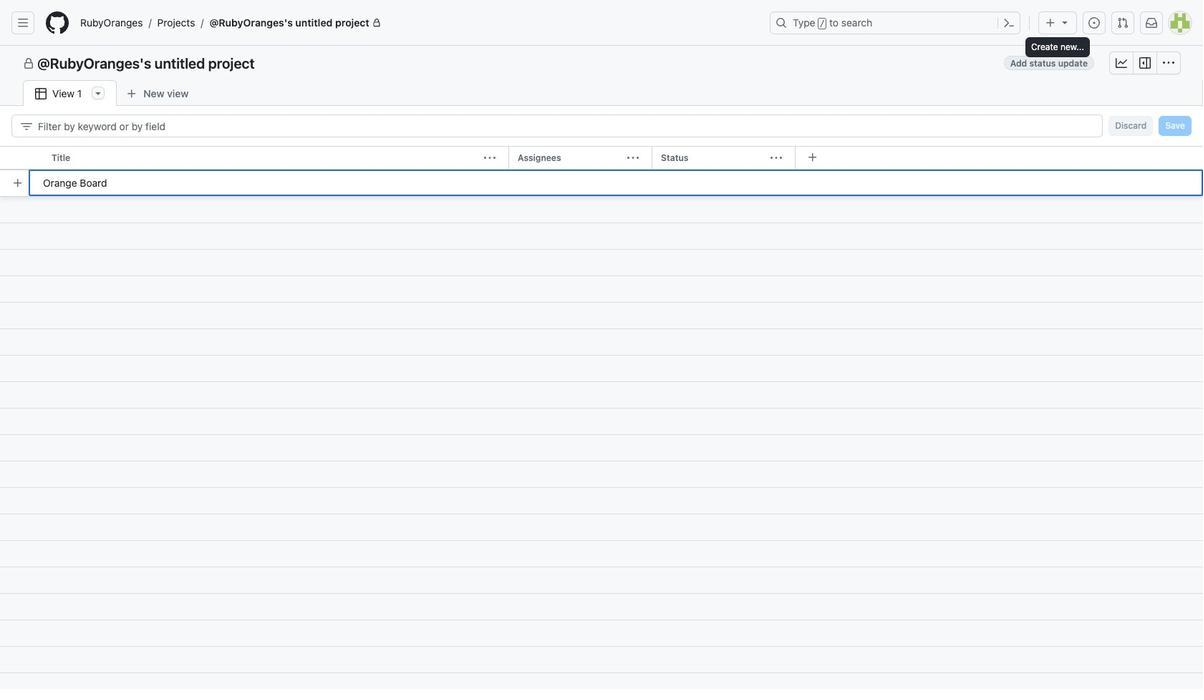 Task type: describe. For each thing, give the bounding box(es) containing it.
sc 9kayk9 0 image inside view filters region
[[21, 121, 32, 132]]

notifications image
[[1146, 17, 1157, 29]]

create new item or add existing item image
[[12, 177, 24, 189]]

command palette image
[[1003, 17, 1015, 29]]

3 column header from the left
[[652, 146, 801, 170]]

issue opened image
[[1089, 17, 1100, 29]]

add field image
[[807, 152, 819, 163]]

lock image
[[372, 19, 381, 27]]

assignees column options image
[[627, 153, 639, 164]]

row down view filters region
[[0, 146, 1203, 170]]

triangle down image
[[1059, 16, 1071, 28]]



Task type: locate. For each thing, give the bounding box(es) containing it.
homepage image
[[46, 11, 69, 34]]

row
[[0, 146, 1203, 170], [6, 170, 1203, 196]]

title column options image
[[484, 153, 496, 164]]

grid
[[0, 146, 1203, 690]]

plus image
[[1045, 17, 1057, 29]]

list
[[74, 11, 761, 34]]

sc 9kayk9 0 image
[[1116, 57, 1127, 69], [1140, 57, 1151, 69], [1163, 57, 1175, 69], [23, 58, 34, 69], [35, 88, 47, 100], [21, 121, 32, 132]]

project navigation
[[0, 46, 1203, 80]]

view options for view 1 image
[[93, 87, 104, 99]]

cell
[[0, 146, 43, 170]]

1 column header from the left
[[43, 146, 514, 170]]

Filter by keyword or by field field
[[38, 115, 1091, 137]]

tab list
[[23, 80, 221, 107]]

git pull request image
[[1117, 17, 1129, 29]]

status column options image
[[771, 153, 782, 164]]

tab panel
[[0, 106, 1203, 690]]

row down assignees column options icon
[[6, 170, 1203, 196]]

Start typing to create a draft, or type hashtag to select a repository text field
[[29, 170, 1203, 196]]

tooltip
[[1026, 37, 1090, 57]]

2 column header from the left
[[509, 146, 658, 170]]

column header
[[43, 146, 514, 170], [509, 146, 658, 170], [652, 146, 801, 170]]

view filters region
[[11, 115, 1192, 138]]



Task type: vqa. For each thing, say whether or not it's contained in the screenshot.
sc 9kayk9 0 icon
yes



